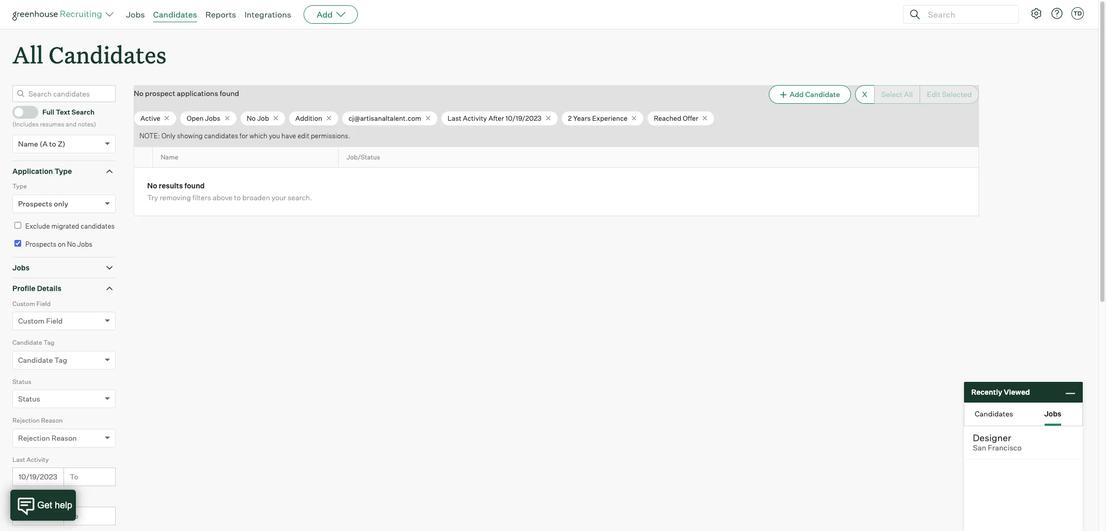 Task type: describe. For each thing, give the bounding box(es) containing it.
0 vertical spatial custom
[[12, 300, 35, 308]]

no job
[[247, 114, 269, 122]]

0 vertical spatial rejection reason
[[12, 417, 63, 425]]

note: only showing candidates for which you have edit permissions.
[[140, 132, 350, 140]]

x link
[[855, 85, 874, 104]]

you
[[269, 132, 280, 140]]

note:
[[140, 132, 160, 140]]

viewed
[[1004, 388, 1031, 397]]

application
[[12, 167, 53, 176]]

z)
[[58, 139, 65, 148]]

jobs link
[[126, 9, 145, 20]]

custom field element
[[12, 299, 116, 338]]

add candidate link
[[769, 85, 851, 104]]

no for no results found try removing filters above to broaden your search.
[[147, 182, 157, 190]]

prospects only option
[[18, 199, 68, 208]]

add for add candidate
[[790, 90, 804, 99]]

prospects for prospects only
[[18, 199, 52, 208]]

open jobs
[[187, 114, 220, 122]]

prospect
[[145, 89, 175, 98]]

1 vertical spatial 10/19/2023
[[19, 473, 57, 482]]

addition
[[296, 114, 322, 122]]

no for no job
[[247, 114, 256, 122]]

2 years experience
[[568, 114, 628, 122]]

only
[[162, 132, 176, 140]]

candidate tag element
[[12, 338, 116, 377]]

0 vertical spatial found
[[220, 89, 239, 98]]

2
[[568, 114, 572, 122]]

try
[[147, 193, 158, 202]]

cj@artisanaltalent.com
[[349, 114, 421, 122]]

td button
[[1072, 7, 1084, 20]]

last for last activity after 10/19/2023
[[448, 114, 462, 122]]

configure image
[[1031, 7, 1043, 20]]

reports
[[205, 9, 236, 20]]

resumes
[[40, 120, 64, 128]]

have
[[282, 132, 296, 140]]

name (a to z)
[[18, 139, 65, 148]]

and
[[66, 120, 76, 128]]

active
[[141, 114, 160, 122]]

checkmark image
[[17, 108, 25, 115]]

Prospects on No Jobs checkbox
[[14, 240, 21, 247]]

for
[[240, 132, 248, 140]]

open
[[187, 114, 204, 122]]

profile details
[[12, 284, 61, 293]]

to for 10/19/2023
[[70, 473, 78, 482]]

activity for last activity
[[27, 456, 49, 464]]

1 vertical spatial reason
[[52, 434, 77, 443]]

name for name
[[161, 153, 178, 161]]

on
[[36, 495, 45, 503]]

reached offer
[[654, 114, 699, 122]]

1 vertical spatial custom field
[[18, 317, 63, 326]]

prospects only
[[18, 199, 68, 208]]

0 vertical spatial type
[[54, 167, 72, 176]]

name (a to z) option
[[18, 139, 65, 148]]

greenhouse recruiting image
[[12, 8, 105, 21]]

x
[[863, 90, 868, 99]]

job/status
[[347, 153, 380, 161]]

1 vertical spatial field
[[46, 317, 63, 326]]

search.
[[288, 193, 312, 202]]

all candidates
[[12, 39, 167, 70]]

to for from
[[70, 512, 78, 521]]

0 vertical spatial candidate
[[806, 90, 840, 99]]

job
[[257, 114, 269, 122]]

notes)
[[78, 120, 96, 128]]

no for no prospect applications found
[[134, 89, 144, 98]]

full text search (includes resumes and notes)
[[12, 108, 96, 128]]

which
[[250, 132, 268, 140]]

migrated
[[51, 222, 79, 230]]

0 vertical spatial field
[[36, 300, 51, 308]]

Search candidates field
[[12, 85, 116, 102]]

your
[[272, 193, 286, 202]]

applied
[[12, 495, 35, 503]]

last activity
[[12, 456, 49, 464]]

broaden
[[242, 193, 270, 202]]

full
[[42, 108, 54, 116]]

designer san francisco
[[973, 432, 1022, 453]]

san
[[973, 444, 987, 453]]

no results found try removing filters above to broaden your search.
[[147, 182, 312, 202]]

Search text field
[[926, 7, 1010, 22]]

1 vertical spatial type
[[12, 182, 27, 190]]

exclude
[[25, 222, 50, 230]]

1 vertical spatial custom
[[18, 317, 44, 326]]

1 vertical spatial tag
[[54, 356, 67, 365]]

no right on
[[67, 240, 76, 249]]



Task type: locate. For each thing, give the bounding box(es) containing it.
0 vertical spatial prospects
[[18, 199, 52, 208]]

tag up status element
[[54, 356, 67, 365]]

0 vertical spatial to
[[70, 473, 78, 482]]

0 vertical spatial candidates
[[204, 132, 238, 140]]

name down only in the left top of the page
[[161, 153, 178, 161]]

1 to from the top
[[70, 473, 78, 482]]

0 horizontal spatial candidates
[[81, 222, 115, 230]]

type down "application"
[[12, 182, 27, 190]]

to down rejection reason element
[[70, 473, 78, 482]]

1 vertical spatial name
[[161, 153, 178, 161]]

permissions.
[[311, 132, 350, 140]]

last
[[448, 114, 462, 122], [12, 456, 25, 464]]

tag down custom field element
[[44, 339, 54, 347]]

to
[[49, 139, 56, 148], [234, 193, 241, 202]]

candidates
[[204, 132, 238, 140], [81, 222, 115, 230]]

no left prospect
[[134, 89, 144, 98]]

showing
[[177, 132, 203, 140]]

activity for last activity after 10/19/2023
[[463, 114, 487, 122]]

name for name (a to z)
[[18, 139, 38, 148]]

0 horizontal spatial last
[[12, 456, 25, 464]]

1 vertical spatial candidates
[[81, 222, 115, 230]]

last up applied
[[12, 456, 25, 464]]

status up rejection reason element
[[18, 395, 40, 404]]

0 vertical spatial custom field
[[12, 300, 51, 308]]

custom field
[[12, 300, 51, 308], [18, 317, 63, 326]]

prospects on no jobs
[[25, 240, 92, 249]]

no prospect applications found
[[134, 89, 239, 98]]

0 vertical spatial reason
[[41, 417, 63, 425]]

candidate tag up status element
[[18, 356, 67, 365]]

candidates left for
[[204, 132, 238, 140]]

to right above
[[234, 193, 241, 202]]

profile
[[12, 284, 35, 293]]

jobs
[[126, 9, 145, 20], [205, 114, 220, 122], [77, 240, 92, 249], [12, 263, 30, 272], [1045, 409, 1062, 418]]

results
[[159, 182, 183, 190]]

0 vertical spatial tag
[[44, 339, 54, 347]]

1 vertical spatial to
[[234, 193, 241, 202]]

10/19/2023 down last activity
[[19, 473, 57, 482]]

reached
[[654, 114, 682, 122]]

experience
[[592, 114, 628, 122]]

candidates down recently viewed
[[975, 409, 1014, 418]]

all
[[12, 39, 43, 70]]

candidate
[[806, 90, 840, 99], [12, 339, 42, 347], [18, 356, 53, 365]]

1 vertical spatial status
[[18, 395, 40, 404]]

0 vertical spatial candidates
[[153, 9, 197, 20]]

tab list
[[965, 404, 1083, 426]]

only
[[54, 199, 68, 208]]

1 horizontal spatial candidates
[[204, 132, 238, 140]]

custom down profile details at left
[[18, 317, 44, 326]]

candidates right jobs link
[[153, 9, 197, 20]]

on
[[58, 240, 66, 249]]

candidates right migrated
[[81, 222, 115, 230]]

tab list containing candidates
[[965, 404, 1083, 426]]

years
[[574, 114, 591, 122]]

1 vertical spatial activity
[[27, 456, 49, 464]]

applied on
[[12, 495, 45, 503]]

type down z)
[[54, 167, 72, 176]]

1 horizontal spatial 10/19/2023
[[506, 114, 542, 122]]

prospects down exclude
[[25, 240, 56, 249]]

to
[[70, 473, 78, 482], [70, 512, 78, 521]]

0 vertical spatial last
[[448, 114, 462, 122]]

10/19/2023 right after
[[506, 114, 542, 122]]

activity left after
[[463, 114, 487, 122]]

to left z)
[[49, 139, 56, 148]]

last activity after 10/19/2023
[[448, 114, 542, 122]]

candidate left x link
[[806, 90, 840, 99]]

candidate up status element
[[18, 356, 53, 365]]

candidates link
[[153, 9, 197, 20]]

no
[[134, 89, 144, 98], [247, 114, 256, 122], [147, 182, 157, 190], [67, 240, 76, 249]]

1 horizontal spatial to
[[234, 193, 241, 202]]

0 vertical spatial rejection
[[12, 417, 40, 425]]

td button
[[1070, 5, 1087, 22]]

1 vertical spatial candidate tag
[[18, 356, 67, 365]]

candidates down jobs link
[[49, 39, 167, 70]]

0 vertical spatial add
[[317, 9, 333, 20]]

no left job
[[247, 114, 256, 122]]

2 vertical spatial candidates
[[975, 409, 1014, 418]]

0 vertical spatial status
[[12, 378, 31, 386]]

candidate tag down custom field element
[[12, 339, 54, 347]]

activity down rejection reason element
[[27, 456, 49, 464]]

prospects inside the type element
[[18, 199, 52, 208]]

francisco
[[988, 444, 1022, 453]]

prospects
[[18, 199, 52, 208], [25, 240, 56, 249]]

add inside 'popup button'
[[317, 9, 333, 20]]

status element
[[12, 377, 116, 416]]

add
[[317, 9, 333, 20], [790, 90, 804, 99]]

integrations
[[245, 9, 291, 20]]

0 horizontal spatial 10/19/2023
[[19, 473, 57, 482]]

2 vertical spatial candidate
[[18, 356, 53, 365]]

0 horizontal spatial add
[[317, 9, 333, 20]]

0 horizontal spatial found
[[185, 182, 205, 190]]

filters
[[193, 193, 211, 202]]

1 horizontal spatial add
[[790, 90, 804, 99]]

td
[[1074, 10, 1082, 17]]

(a
[[40, 139, 48, 148]]

designer
[[973, 432, 1012, 444]]

1 vertical spatial candidate
[[12, 339, 42, 347]]

add for add
[[317, 9, 333, 20]]

custom
[[12, 300, 35, 308], [18, 317, 44, 326]]

application type
[[12, 167, 72, 176]]

add button
[[304, 5, 358, 24]]

rejection reason element
[[12, 416, 116, 455]]

1 horizontal spatial found
[[220, 89, 239, 98]]

found right applications
[[220, 89, 239, 98]]

prospects up exclude
[[18, 199, 52, 208]]

1 vertical spatial add
[[790, 90, 804, 99]]

no inside the no results found try removing filters above to broaden your search.
[[147, 182, 157, 190]]

0 horizontal spatial name
[[18, 139, 38, 148]]

edit
[[298, 132, 310, 140]]

add candidate
[[790, 90, 840, 99]]

found inside the no results found try removing filters above to broaden your search.
[[185, 182, 205, 190]]

search
[[72, 108, 95, 116]]

applications
[[177, 89, 218, 98]]

1 vertical spatial to
[[70, 512, 78, 521]]

1 vertical spatial prospects
[[25, 240, 56, 249]]

1 horizontal spatial type
[[54, 167, 72, 176]]

from
[[19, 512, 36, 521]]

activity
[[463, 114, 487, 122], [27, 456, 49, 464]]

reports link
[[205, 9, 236, 20]]

0 vertical spatial 10/19/2023
[[506, 114, 542, 122]]

0 vertical spatial candidate tag
[[12, 339, 54, 347]]

custom down profile
[[12, 300, 35, 308]]

candidate down custom field element
[[12, 339, 42, 347]]

10/19/2023
[[506, 114, 542, 122], [19, 473, 57, 482]]

name
[[18, 139, 38, 148], [161, 153, 178, 161]]

reason
[[41, 417, 63, 425], [52, 434, 77, 443]]

offer
[[683, 114, 699, 122]]

1 vertical spatial found
[[185, 182, 205, 190]]

(includes
[[12, 120, 39, 128]]

1 vertical spatial candidates
[[49, 39, 167, 70]]

text
[[56, 108, 70, 116]]

rejection reason up last activity
[[18, 434, 77, 443]]

type
[[54, 167, 72, 176], [12, 182, 27, 190]]

candidates
[[153, 9, 197, 20], [49, 39, 167, 70], [975, 409, 1014, 418]]

0 vertical spatial name
[[18, 139, 38, 148]]

1 horizontal spatial last
[[448, 114, 462, 122]]

1 horizontal spatial name
[[161, 153, 178, 161]]

prospects for prospects on no jobs
[[25, 240, 56, 249]]

removing
[[160, 193, 191, 202]]

details
[[37, 284, 61, 293]]

name left (a
[[18, 139, 38, 148]]

last left after
[[448, 114, 462, 122]]

0 horizontal spatial type
[[12, 182, 27, 190]]

exclude migrated candidates
[[25, 222, 115, 230]]

1 vertical spatial last
[[12, 456, 25, 464]]

status
[[12, 378, 31, 386], [18, 395, 40, 404]]

2 to from the top
[[70, 512, 78, 521]]

tag
[[44, 339, 54, 347], [54, 356, 67, 365]]

1 vertical spatial rejection
[[18, 434, 50, 443]]

after
[[489, 114, 504, 122]]

last for last activity
[[12, 456, 25, 464]]

status down candidate tag element
[[12, 378, 31, 386]]

1 horizontal spatial activity
[[463, 114, 487, 122]]

1 vertical spatial rejection reason
[[18, 434, 77, 443]]

0 horizontal spatial activity
[[27, 456, 49, 464]]

0 horizontal spatial to
[[49, 139, 56, 148]]

candidate tag
[[12, 339, 54, 347], [18, 356, 67, 365]]

found up filters
[[185, 182, 205, 190]]

rejection reason down status element
[[12, 417, 63, 425]]

0 vertical spatial activity
[[463, 114, 487, 122]]

integrations link
[[245, 9, 291, 20]]

rejection
[[12, 417, 40, 425], [18, 434, 50, 443]]

recently
[[972, 388, 1003, 397]]

no up try
[[147, 182, 157, 190]]

recently viewed
[[972, 388, 1031, 397]]

type element
[[12, 181, 116, 220]]

0 vertical spatial to
[[49, 139, 56, 148]]

Exclude migrated candidates checkbox
[[14, 222, 21, 229]]

to right the from on the left of the page
[[70, 512, 78, 521]]

to inside the no results found try removing filters above to broaden your search.
[[234, 193, 241, 202]]

found
[[220, 89, 239, 98], [185, 182, 205, 190]]

above
[[213, 193, 233, 202]]



Task type: vqa. For each thing, say whether or not it's contained in the screenshot.
the bottom 'Reason'
yes



